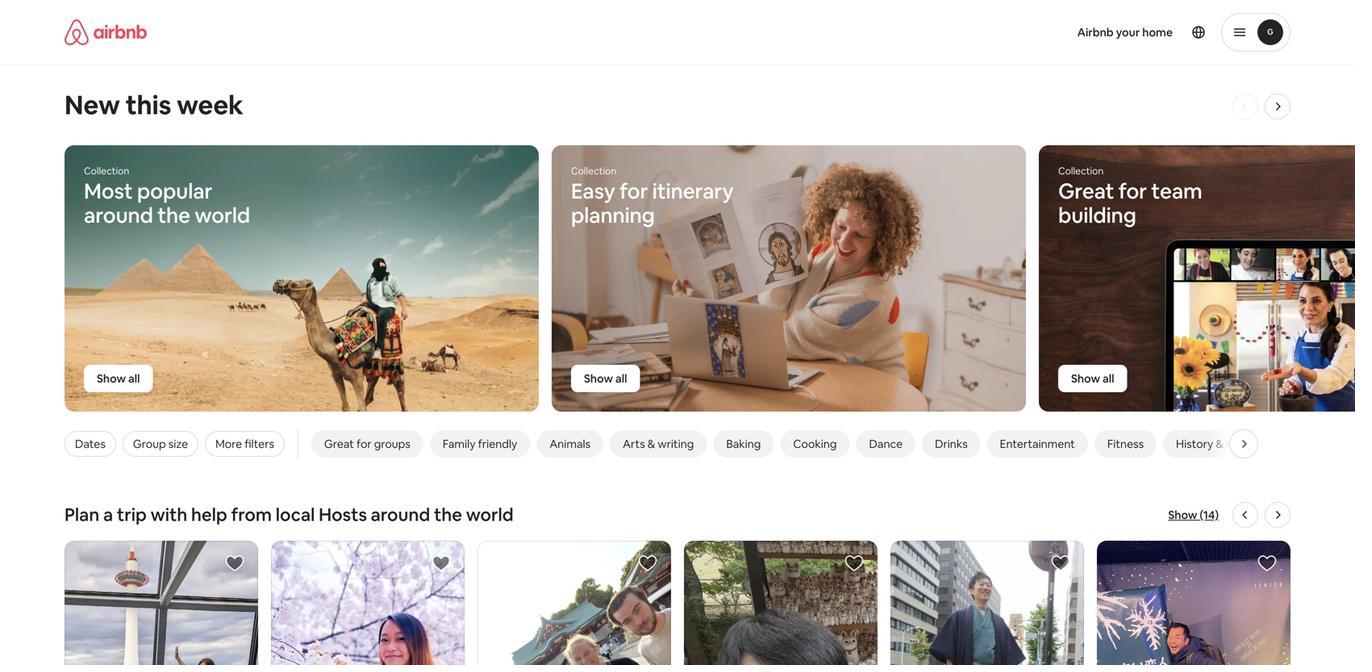 Task type: vqa. For each thing, say whether or not it's contained in the screenshot.
for in button
yes



Task type: locate. For each thing, give the bounding box(es) containing it.
baking button
[[714, 430, 774, 458]]

2 show all from the left
[[584, 371, 628, 386]]

this week
[[126, 88, 244, 122]]

great for groups button
[[311, 430, 424, 458]]

0 horizontal spatial show all
[[97, 371, 140, 386]]

2 all from the left
[[616, 371, 628, 386]]

0 horizontal spatial around
[[84, 202, 153, 229]]

1 horizontal spatial world
[[466, 503, 514, 526]]

the down family
[[434, 503, 462, 526]]

show for most popular around the world
[[97, 371, 126, 386]]

1 horizontal spatial show all
[[584, 371, 628, 386]]

0 horizontal spatial for
[[357, 437, 372, 451]]

the inside 'collection most popular around the world'
[[157, 202, 190, 229]]

0 horizontal spatial world
[[195, 202, 250, 229]]

collection great for team building
[[1059, 165, 1203, 229]]

fitness element
[[1108, 437, 1144, 451]]

animals button
[[537, 430, 604, 458]]

for
[[620, 178, 648, 205], [1119, 178, 1148, 205], [357, 437, 372, 451]]

0 horizontal spatial save this experience image
[[225, 554, 245, 573]]

all up arts
[[616, 371, 628, 386]]

size
[[168, 437, 188, 451]]

0 horizontal spatial great
[[324, 437, 354, 451]]

3 show all link from the left
[[1059, 365, 1128, 392]]

2 collection from the left
[[571, 165, 617, 177]]

easy
[[571, 178, 615, 205]]

show all for easy for itinerary planning
[[584, 371, 628, 386]]

collection up easy
[[571, 165, 617, 177]]

great for groups element
[[324, 437, 411, 451]]

more filters
[[216, 437, 274, 451]]

animals element
[[550, 437, 591, 451]]

save this experience image
[[225, 554, 245, 573], [638, 554, 658, 573], [1258, 554, 1278, 573]]

for inside button
[[357, 437, 372, 451]]

(14)
[[1200, 508, 1220, 522]]

1 horizontal spatial for
[[620, 178, 648, 205]]

1 horizontal spatial save this experience image
[[845, 554, 864, 573]]

collection
[[84, 165, 129, 177], [571, 165, 617, 177], [1059, 165, 1104, 177]]

collection inside 'collection most popular around the world'
[[84, 165, 129, 177]]

entertainment
[[1001, 437, 1076, 451]]

family
[[443, 437, 476, 451]]

1 vertical spatial around
[[371, 503, 430, 526]]

1 show all link from the left
[[84, 365, 153, 392]]

2 & from the left
[[1217, 437, 1224, 451]]

drinks element
[[935, 437, 968, 451]]

1 & from the left
[[648, 437, 656, 451]]

show left (14)
[[1169, 508, 1198, 522]]

cooking
[[794, 437, 837, 451]]

show all up fitness button at the bottom right of page
[[1072, 371, 1115, 386]]

collection inside collection easy for itinerary planning
[[571, 165, 617, 177]]

1 vertical spatial great
[[324, 437, 354, 451]]

& inside 'button'
[[648, 437, 656, 451]]

the right the most
[[157, 202, 190, 229]]

show all link up dates
[[84, 365, 153, 392]]

1 horizontal spatial &
[[1217, 437, 1224, 451]]

collection inside collection great for team building
[[1059, 165, 1104, 177]]

0 horizontal spatial save this experience image
[[432, 554, 451, 573]]

1 show all from the left
[[97, 371, 140, 386]]

collection up building
[[1059, 165, 1104, 177]]

show
[[97, 371, 126, 386], [584, 371, 613, 386], [1072, 371, 1101, 386], [1169, 508, 1198, 522]]

1 collection from the left
[[84, 165, 129, 177]]

for right easy
[[620, 178, 648, 205]]

plan a trip with help from local hosts around the world
[[65, 503, 514, 526]]

the
[[157, 202, 190, 229], [434, 503, 462, 526]]

dance
[[870, 437, 903, 451]]

all up group
[[128, 371, 140, 386]]

1 save this experience image from the left
[[432, 554, 451, 573]]

great inside button
[[324, 437, 354, 451]]

your
[[1117, 25, 1141, 40]]

family friendly button
[[430, 430, 531, 458]]

new
[[65, 88, 120, 122]]

for inside collection great for team building
[[1119, 178, 1148, 205]]

writing
[[658, 437, 694, 451]]

2 horizontal spatial for
[[1119, 178, 1148, 205]]

0 vertical spatial world
[[195, 202, 250, 229]]

& inside button
[[1217, 437, 1224, 451]]

building
[[1059, 202, 1137, 229]]

airbnb
[[1078, 25, 1114, 40]]

&
[[648, 437, 656, 451], [1217, 437, 1224, 451]]

2 horizontal spatial show all
[[1072, 371, 1115, 386]]

all
[[128, 371, 140, 386], [616, 371, 628, 386], [1103, 371, 1115, 386]]

history & culture element
[[1177, 437, 1263, 451]]

groups
[[374, 437, 411, 451]]

more
[[216, 437, 242, 451]]

show all link
[[84, 365, 153, 392], [571, 365, 640, 392], [1059, 365, 1128, 392]]

0 horizontal spatial collection
[[84, 165, 129, 177]]

1 horizontal spatial collection
[[571, 165, 617, 177]]

show all up arts
[[584, 371, 628, 386]]

show all link for easy for itinerary planning
[[571, 365, 640, 392]]

from
[[231, 503, 272, 526]]

2 save this experience image from the left
[[845, 554, 864, 573]]

world
[[195, 202, 250, 229], [466, 503, 514, 526]]

history & culture
[[1177, 437, 1263, 451]]

show up dates
[[97, 371, 126, 386]]

drinks button
[[923, 430, 981, 458]]

popular
[[137, 178, 213, 205]]

& left the culture
[[1217, 437, 1224, 451]]

baking element
[[727, 437, 761, 451]]

around
[[84, 202, 153, 229], [371, 503, 430, 526]]

show all link up fitness button at the bottom right of page
[[1059, 365, 1128, 392]]

plan
[[65, 503, 99, 526]]

1 horizontal spatial show all link
[[571, 365, 640, 392]]

1 horizontal spatial around
[[371, 503, 430, 526]]

family friendly
[[443, 437, 518, 451]]

profile element
[[818, 0, 1291, 65]]

2 horizontal spatial all
[[1103, 371, 1115, 386]]

2 horizontal spatial save this experience image
[[1258, 554, 1278, 573]]

0 horizontal spatial &
[[648, 437, 656, 451]]

show all
[[97, 371, 140, 386], [584, 371, 628, 386], [1072, 371, 1115, 386]]

arts & writing element
[[623, 437, 694, 451]]

show up fitness button at the bottom right of page
[[1072, 371, 1101, 386]]

2 horizontal spatial save this experience image
[[1052, 554, 1071, 573]]

3 all from the left
[[1103, 371, 1115, 386]]

0 vertical spatial great
[[1059, 178, 1115, 205]]

for left team at the right of the page
[[1119, 178, 1148, 205]]

2 horizontal spatial show all link
[[1059, 365, 1128, 392]]

1 horizontal spatial save this experience image
[[638, 554, 658, 573]]

group size
[[133, 437, 188, 451]]

0 vertical spatial around
[[84, 202, 153, 229]]

0 horizontal spatial the
[[157, 202, 190, 229]]

local
[[276, 503, 315, 526]]

1 vertical spatial the
[[434, 503, 462, 526]]

with
[[151, 503, 187, 526]]

show (14) link
[[1169, 507, 1220, 523]]

3 collection from the left
[[1059, 165, 1104, 177]]

great
[[1059, 178, 1115, 205], [324, 437, 354, 451]]

& right arts
[[648, 437, 656, 451]]

show up the "animals" element
[[584, 371, 613, 386]]

fitness button
[[1095, 430, 1157, 458]]

itinerary
[[653, 178, 734, 205]]

for left groups
[[357, 437, 372, 451]]

new this week group
[[0, 144, 1356, 412]]

collection easy for itinerary planning
[[571, 165, 734, 229]]

history & culture button
[[1164, 430, 1276, 458]]

1 horizontal spatial great
[[1059, 178, 1115, 205]]

show all link up arts
[[571, 365, 640, 392]]

0 vertical spatial the
[[157, 202, 190, 229]]

all up fitness button at the bottom right of page
[[1103, 371, 1115, 386]]

2 horizontal spatial collection
[[1059, 165, 1104, 177]]

0 horizontal spatial all
[[128, 371, 140, 386]]

for for building
[[1119, 178, 1148, 205]]

0 horizontal spatial show all link
[[84, 365, 153, 392]]

2 show all link from the left
[[571, 365, 640, 392]]

show all up dates
[[97, 371, 140, 386]]

3 show all from the left
[[1072, 371, 1115, 386]]

& for arts
[[648, 437, 656, 451]]

1 horizontal spatial all
[[616, 371, 628, 386]]

1 vertical spatial world
[[466, 503, 514, 526]]

1 all from the left
[[128, 371, 140, 386]]

for inside collection easy for itinerary planning
[[620, 178, 648, 205]]

collection up the most
[[84, 165, 129, 177]]

save this experience image
[[432, 554, 451, 573], [845, 554, 864, 573], [1052, 554, 1071, 573]]

entertainment button
[[988, 430, 1089, 458]]

around inside 'collection most popular around the world'
[[84, 202, 153, 229]]



Task type: describe. For each thing, give the bounding box(es) containing it.
dance button
[[857, 430, 916, 458]]

trip
[[117, 503, 147, 526]]

entertainment element
[[1001, 437, 1076, 451]]

family friendly element
[[443, 437, 518, 451]]

fitness
[[1108, 437, 1144, 451]]

show all link for most popular around the world
[[84, 365, 153, 392]]

3 save this experience image from the left
[[1258, 554, 1278, 573]]

great inside collection great for team building
[[1059, 178, 1115, 205]]

home
[[1143, 25, 1174, 40]]

more filters button
[[205, 431, 285, 457]]

great for groups
[[324, 437, 411, 451]]

all for the
[[128, 371, 140, 386]]

a
[[103, 503, 113, 526]]

culture
[[1227, 437, 1263, 451]]

collection for easy
[[571, 165, 617, 177]]

group size button
[[123, 431, 199, 457]]

for for planning
[[620, 178, 648, 205]]

show for easy for itinerary planning
[[584, 371, 613, 386]]

planning
[[571, 202, 655, 229]]

hosts
[[319, 503, 367, 526]]

most
[[84, 178, 133, 205]]

dates button
[[65, 431, 116, 457]]

team
[[1152, 178, 1203, 205]]

1 horizontal spatial the
[[434, 503, 462, 526]]

all for building
[[1103, 371, 1115, 386]]

3 save this experience image from the left
[[1052, 554, 1071, 573]]

friendly
[[478, 437, 518, 451]]

drinks
[[935, 437, 968, 451]]

dance element
[[870, 437, 903, 451]]

1 save this experience image from the left
[[225, 554, 245, 573]]

2 save this experience image from the left
[[638, 554, 658, 573]]

world inside 'collection most popular around the world'
[[195, 202, 250, 229]]

airbnb your home
[[1078, 25, 1174, 40]]

all for planning
[[616, 371, 628, 386]]

collection most popular around the world
[[84, 165, 250, 229]]

cooking element
[[794, 437, 837, 451]]

filters
[[245, 437, 274, 451]]

arts & writing button
[[610, 430, 707, 458]]

show all for most popular around the world
[[97, 371, 140, 386]]

collection for great
[[1059, 165, 1104, 177]]

show for great for team building
[[1072, 371, 1101, 386]]

new this week
[[65, 88, 244, 122]]

dates
[[75, 437, 106, 451]]

airbnb your home link
[[1068, 15, 1183, 49]]

arts & writing
[[623, 437, 694, 451]]

help
[[191, 503, 227, 526]]

cooking button
[[781, 430, 850, 458]]

arts
[[623, 437, 645, 451]]

collection for most
[[84, 165, 129, 177]]

& for history
[[1217, 437, 1224, 451]]

animals
[[550, 437, 591, 451]]

history
[[1177, 437, 1214, 451]]

show all link for great for team building
[[1059, 365, 1128, 392]]

show (14)
[[1169, 508, 1220, 522]]

show all for great for team building
[[1072, 371, 1115, 386]]

group
[[133, 437, 166, 451]]

baking
[[727, 437, 761, 451]]



